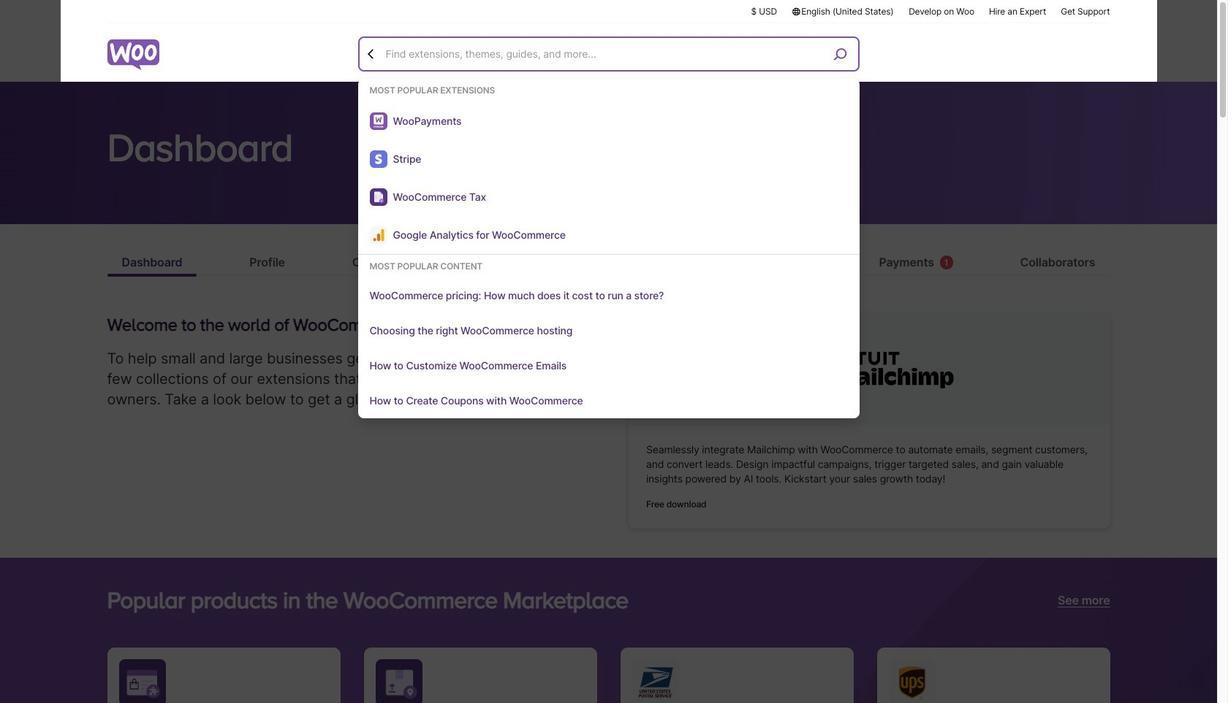 Task type: locate. For each thing, give the bounding box(es) containing it.
None search field
[[358, 37, 859, 419]]

1 vertical spatial group
[[358, 261, 859, 419]]

list box
[[358, 85, 859, 419]]

close search image
[[364, 46, 378, 61]]

2 group from the top
[[358, 261, 859, 419]]

0 vertical spatial group
[[358, 85, 859, 255]]

group
[[358, 85, 859, 255], [358, 261, 859, 419]]



Task type: vqa. For each thing, say whether or not it's contained in the screenshot.
more
no



Task type: describe. For each thing, give the bounding box(es) containing it.
1 group from the top
[[358, 85, 859, 255]]

Find extensions, themes, guides, and more… search field
[[382, 39, 828, 69]]



